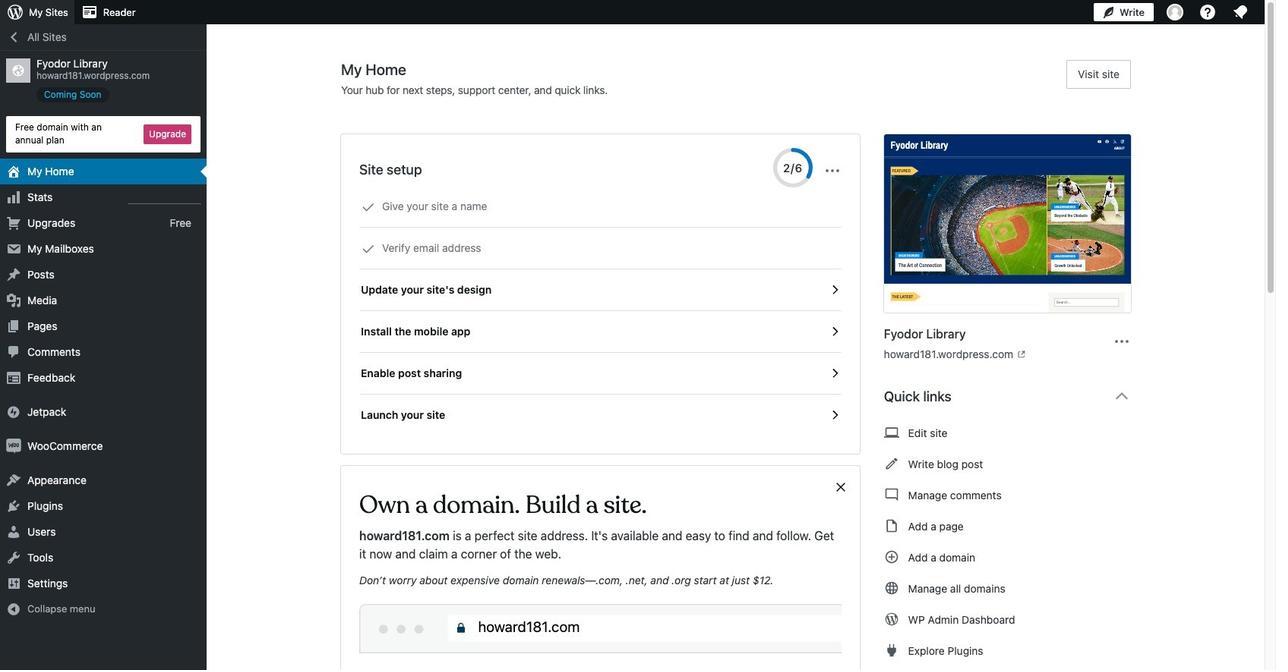 Task type: vqa. For each thing, say whether or not it's contained in the screenshot.
the middle Task enabled image
yes



Task type: locate. For each thing, give the bounding box(es) containing it.
img image
[[6, 405, 21, 420], [6, 439, 21, 454]]

0 vertical spatial img image
[[6, 405, 21, 420]]

insert_drive_file image
[[884, 517, 899, 536]]

1 task enabled image from the top
[[828, 283, 841, 297]]

progress bar
[[773, 148, 813, 188]]

mode_comment image
[[884, 486, 899, 504]]

my profile image
[[1167, 4, 1183, 21]]

manage your notifications image
[[1231, 3, 1250, 21]]

1 vertical spatial task enabled image
[[828, 325, 841, 339]]

task enabled image
[[828, 367, 841, 381], [828, 409, 841, 422]]

1 vertical spatial img image
[[6, 439, 21, 454]]

0 vertical spatial task enabled image
[[828, 367, 841, 381]]

launchpad checklist element
[[359, 186, 841, 436]]

task enabled image
[[828, 283, 841, 297], [828, 325, 841, 339]]

1 vertical spatial task enabled image
[[828, 409, 841, 422]]

dismiss domain name promotion image
[[834, 479, 847, 497]]

laptop image
[[884, 424, 899, 442]]

main content
[[341, 60, 1143, 671]]

0 vertical spatial task enabled image
[[828, 283, 841, 297]]



Task type: describe. For each thing, give the bounding box(es) containing it.
highest hourly views 0 image
[[128, 194, 201, 204]]

2 task enabled image from the top
[[828, 325, 841, 339]]

edit image
[[884, 455, 899, 473]]

2 img image from the top
[[6, 439, 21, 454]]

1 task enabled image from the top
[[828, 367, 841, 381]]

dismiss settings image
[[823, 162, 841, 180]]

more options for site fyodor library image
[[1113, 332, 1131, 351]]

task complete image
[[362, 201, 375, 214]]

2 task enabled image from the top
[[828, 409, 841, 422]]

1 img image from the top
[[6, 405, 21, 420]]

help image
[[1199, 3, 1217, 21]]



